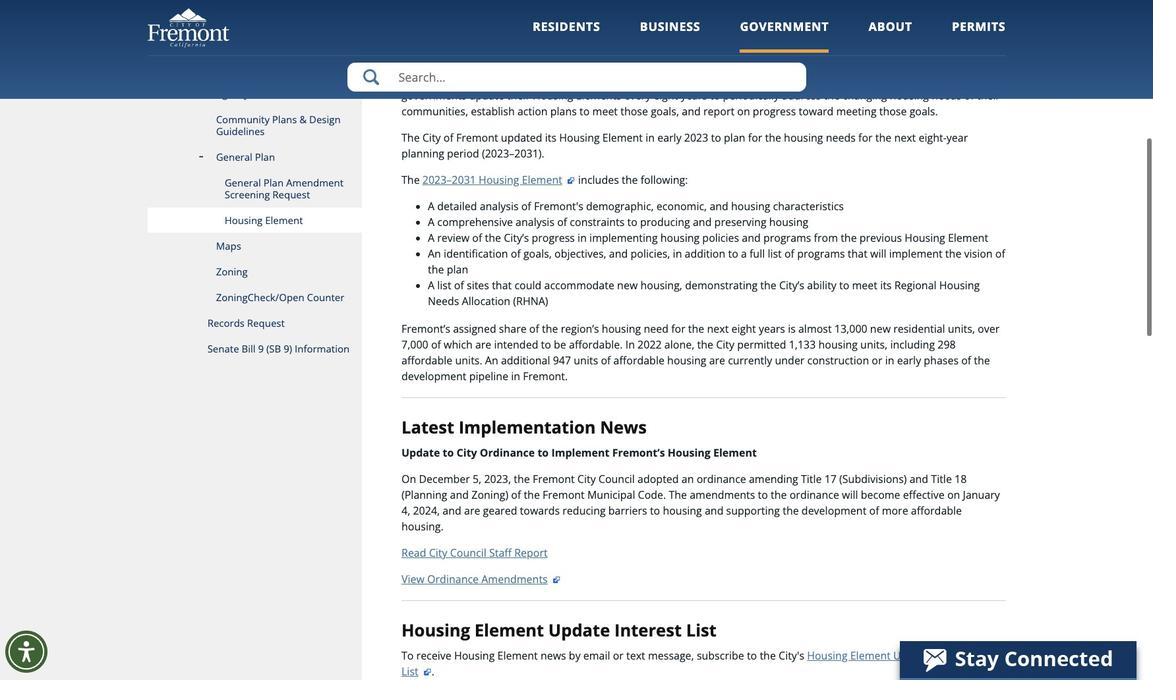 Task type: describe. For each thing, give the bounding box(es) containing it.
3 a from the top
[[428, 231, 435, 246]]

in down an eight-year plan to meet the housing needs of everyone in the community
[[592, 57, 601, 71]]

economic,
[[657, 199, 707, 214]]

on inside under state law, all local governments in california are required to adequately plan to meet the housing needs of everyone in the community by adopting a housing element as part of their general plan. state law also requires that local governments update their housing elements every eight years to periodically address the changing housing needs of their communities, establish action plans to meet those goals, and report on progress toward meeting those goals.
[[737, 104, 750, 119]]

municipal
[[588, 488, 635, 503]]

permits
[[952, 18, 1006, 34]]

1 horizontal spatial city's
[[779, 279, 805, 293]]

plan for general plan
[[255, 150, 275, 164]]

progress inside under state law, all local governments in california are required to adequately plan to meet the housing needs of everyone in the community by adopting a housing element as part of their general plan. state law also requires that local governments update their housing elements every eight years to periodically address the changing housing needs of their communities, establish action plans to meet those goals, and report on progress toward meeting those goals.
[[753, 104, 796, 119]]

amendment
[[286, 176, 344, 189]]

its inside a detailed analysis of fremont's demographic, economic, and housing characteristics a comprehensive analysis of constraints to producing and preserving housing a review of the city's progress in implementing housing policies and programs from the previous housing element an identification of goals, objectives, and policies, in addition to a full list of programs that will implement the vision of the plan a list of sites that could accommodate new housing, demonstrating the city's ability to meet its regional housing needs allocation (rhna)
[[880, 279, 892, 293]]

law,
[[463, 57, 482, 71]]

plan.
[[763, 73, 788, 87]]

(planning
[[402, 488, 447, 503]]

everyone inside under state law, all local governments in california are required to adequately plan to meet the housing needs of everyone in the community by adopting a housing element as part of their general plan. state law also requires that local governments update their housing elements every eight years to periodically address the changing housing needs of their communities, establish action plans to meet those goals, and report on progress toward meeting those goals.
[[959, 57, 1005, 71]]

zoningcheck/open counter
[[216, 291, 344, 304]]

4 a from the top
[[428, 279, 435, 293]]

to right required
[[718, 57, 728, 71]]

view
[[402, 572, 425, 587]]

for inside fremont's assigned share of the region's housing need for the next eight years is almost 13,000 new residential units, over 7,000 of which are intended to be affordable. in 2022 alone, the city permitted 1,133 housing units, including 298 affordable units. an additional 947 units of affordable housing are currently under construction or in early phases of the development pipeline in fremont.
[[671, 322, 686, 337]]

housing down alone,
[[667, 354, 707, 368]]

alone,
[[665, 338, 695, 352]]

in down additional at the left bottom
[[511, 370, 520, 384]]

california
[[604, 57, 651, 71]]

housing down vision
[[939, 279, 980, 293]]

0 vertical spatial analysis
[[480, 199, 519, 214]]

0 vertical spatial state
[[435, 57, 460, 71]]

update inside "latest implementation news update to city ordinance to implement fremont's housing element"
[[402, 446, 440, 460]]

0 horizontal spatial city's
[[504, 231, 529, 246]]

to up law
[[812, 57, 822, 71]]

to right subscribe
[[747, 649, 757, 663]]

communities,
[[402, 104, 468, 119]]

1 vertical spatial list
[[437, 279, 451, 293]]

1 vertical spatial programs
[[797, 247, 845, 261]]

also
[[838, 73, 857, 87]]

1 horizontal spatial affordable
[[614, 354, 665, 368]]

0 horizontal spatial ordinance
[[697, 472, 746, 487]]

the for the 2023–2031 housing element
[[402, 173, 420, 188]]

0 horizontal spatial affordable
[[402, 354, 453, 368]]

implement
[[552, 446, 610, 460]]

1 vertical spatial ordinance
[[790, 488, 839, 503]]

and up effective
[[910, 472, 929, 487]]

toward
[[799, 104, 834, 119]]

affordable.
[[569, 338, 623, 352]]

agency
[[216, 87, 249, 100]]

housing up implement
[[905, 231, 945, 246]]

and up policies
[[693, 215, 712, 230]]

housing down the (2023–2031).
[[479, 173, 519, 188]]

reducing
[[563, 504, 606, 518]]

on december 5, 2023, the fremont city council adopted an ordinance amending title 17 (subdivisions) and title 18 (planning and zoning) of the fremont municipal code. the amendments to the ordinance will become effective on january 4, 2024, and are geared towards reducing barriers to housing and supporting the development of more affordable housing.
[[402, 472, 1000, 534]]

to inside the city of fremont updated its housing element in early 2023 to plan for the housing needs for the next eight-year planning period (2023–2031).
[[711, 131, 721, 145]]

periodically
[[723, 89, 779, 103]]

Search text field
[[347, 63, 806, 92]]

to up december at the left bottom of the page
[[443, 446, 454, 460]]

to right plans
[[580, 104, 590, 119]]

housing up in
[[602, 322, 641, 337]]

action
[[518, 104, 548, 119]]

0 horizontal spatial everyone
[[657, 31, 706, 45]]

and up full at the right top
[[742, 231, 761, 246]]

read city council staff report link
[[402, 546, 548, 561]]

housing inside the city of fremont updated its housing element in early 2023 to plan for the housing needs for the next eight-year planning period (2023–2031).
[[784, 131, 823, 145]]

to up the report
[[710, 89, 720, 103]]

0 horizontal spatial local
[[499, 57, 522, 71]]

subscribe
[[697, 649, 744, 663]]

1 housing element update interest list from the top
[[402, 619, 717, 642]]

to up supporting
[[758, 488, 768, 503]]

housing inside "latest implementation news update to city ordinance to implement fremont's housing element"
[[668, 446, 711, 460]]

city inside on december 5, 2023, the fremont city council adopted an ordinance amending title 17 (subdivisions) and title 18 (planning and zoning) of the fremont municipal code. the amendments to the ordinance will become effective on january 4, 2024, and are geared towards reducing barriers to housing and supporting the development of more affordable housing.
[[578, 472, 596, 487]]

to
[[402, 649, 414, 663]]

or inside fremont's assigned share of the region's housing need for the next eight years is almost 13,000 new residential units, over 7,000 of which are intended to be affordable. in 2022 alone, the city permitted 1,133 housing units, including 298 affordable units. an additional 947 units of affordable housing are currently under construction or in early phases of the development pipeline in fremont.
[[872, 354, 883, 368]]

meet up the also
[[825, 57, 851, 71]]

maps
[[216, 239, 241, 253]]

permitted
[[737, 338, 786, 352]]

report
[[514, 546, 548, 561]]

element inside "latest implementation news update to city ordinance to implement fremont's housing element"
[[713, 446, 757, 460]]

supporting
[[726, 504, 780, 518]]

sites
[[467, 279, 489, 293]]

housing down 'characteristics'
[[769, 215, 809, 230]]

2 horizontal spatial for
[[859, 131, 873, 145]]

amending
[[749, 472, 798, 487]]

which
[[444, 338, 473, 352]]

0 horizontal spatial their
[[507, 89, 530, 103]]

almost
[[799, 322, 832, 337]]

needs inside the city of fremont updated its housing element in early 2023 to plan for the housing needs for the next eight-year planning period (2023–2031).
[[826, 131, 856, 145]]

units
[[574, 354, 598, 368]]

city right read
[[429, 546, 447, 561]]

fremont's inside "latest implementation news update to city ordinance to implement fremont's housing element"
[[612, 446, 665, 460]]

latest
[[402, 416, 454, 439]]

intended
[[494, 338, 538, 352]]

community plans & design guidelines
[[216, 113, 341, 138]]

all
[[485, 57, 496, 71]]

implementation
[[459, 416, 596, 439]]

housing up plans
[[533, 89, 573, 103]]

in right policies,
[[673, 247, 682, 261]]

government link
[[740, 18, 829, 52]]

planning
[[402, 147, 444, 161]]

latest implementation news update to city ordinance to implement fremont's housing element
[[402, 416, 757, 460]]

1 horizontal spatial update
[[549, 619, 610, 642]]

barriers
[[609, 504, 647, 518]]

fremont inside the city of fremont updated its housing element in early 2023 to plan for the housing needs for the next eight-year planning period (2023–2031).
[[456, 131, 498, 145]]

zoningcheck/open counter link
[[147, 285, 362, 311]]

city inside "latest implementation news update to city ordinance to implement fremont's housing element"
[[457, 446, 477, 460]]

in down including
[[885, 354, 895, 368]]

report
[[704, 104, 735, 119]]

screening
[[225, 188, 270, 201]]

share
[[499, 322, 527, 337]]

1 horizontal spatial list
[[686, 619, 717, 642]]

records
[[207, 317, 245, 330]]

maps link
[[147, 233, 362, 259]]

geared
[[483, 504, 517, 518]]

2023
[[684, 131, 708, 145]]

housing down screening
[[225, 214, 263, 227]]

housing up receive
[[402, 619, 470, 642]]

community
[[216, 113, 270, 126]]

towards
[[520, 504, 560, 518]]

as
[[647, 73, 657, 87]]

housing up the goals.
[[890, 89, 929, 103]]

and right "2024,"
[[443, 504, 461, 518]]

the for the city of fremont updated its housing element in early 2023 to plan for the housing needs for the next eight-year planning period (2023–2031).
[[402, 131, 420, 145]]

agency counter
[[216, 87, 289, 100]]

community inside under state law, all local governments in california are required to adequately plan to meet the housing needs of everyone in the community by adopting a housing element as part of their general plan. state law also requires that local governments update their housing elements every eight years to periodically address the changing housing needs of their communities, establish action plans to meet those goals, and report on progress toward meeting those goals.
[[432, 73, 488, 87]]

general for general plan amendment screening request
[[225, 176, 261, 189]]

element inside the city of fremont updated its housing element in early 2023 to plan for the housing needs for the next eight-year planning period (2023–2031).
[[603, 131, 643, 145]]

1 horizontal spatial community
[[742, 31, 803, 45]]

to right ability
[[839, 279, 850, 293]]

1 horizontal spatial local
[[927, 73, 949, 87]]

an inside a detailed analysis of fremont's demographic, economic, and housing characteristics a comprehensive analysis of constraints to producing and preserving housing a review of the city's progress in implementing housing policies and programs from the previous housing element an identification of goals, objectives, and policies, in addition to a full list of programs that will implement the vision of the plan a list of sites that could accommodate new housing, demonstrating the city's ability to meet its regional housing needs allocation (rhna)
[[428, 247, 441, 261]]

view ordinance amendments
[[402, 572, 548, 587]]

2 those from the left
[[879, 104, 907, 119]]

meet down elements at the top of the page
[[593, 104, 618, 119]]

allocation
[[462, 294, 510, 309]]

housing inside the city of fremont updated its housing element in early 2023 to plan for the housing needs for the next eight-year planning period (2023–2031).
[[559, 131, 600, 145]]

senate bill 9 (sb 9) information
[[207, 342, 350, 355]]

read city council staff report
[[402, 546, 548, 561]]

housing inside "housing element update interest list"
[[807, 649, 848, 663]]

in up required
[[709, 31, 719, 45]]

0 vertical spatial governments
[[524, 57, 589, 71]]

fremont's assigned share of the region's housing need for the next eight years is almost 13,000 new residential units, over 7,000 of which are intended to be affordable. in 2022 alone, the city permitted 1,133 housing units, including 298 affordable units. an additional 947 units of affordable housing are currently under construction or in early phases of the development pipeline in fremont.
[[402, 322, 1000, 384]]

following:
[[641, 173, 688, 188]]

(sb
[[266, 342, 281, 355]]

2 vertical spatial fremont
[[543, 488, 585, 503]]

addition
[[685, 247, 726, 261]]

housing up the search text field
[[565, 31, 607, 45]]

general inside under state law, all local governments in california are required to adequately plan to meet the housing needs of everyone in the community by adopting a housing element as part of their general plan. state law also requires that local governments update their housing elements every eight years to periodically address the changing housing needs of their communities, establish action plans to meet those goals, and report on progress toward meeting those goals.
[[722, 73, 761, 87]]

vision
[[964, 247, 993, 261]]

under
[[402, 57, 432, 71]]

plan inside a detailed analysis of fremont's demographic, economic, and housing characteristics a comprehensive analysis of constraints to producing and preserving housing a review of the city's progress in implementing housing policies and programs from the previous housing element an identification of goals, objectives, and policies, in addition to a full list of programs that will implement the vision of the plan a list of sites that could accommodate new housing, demonstrating the city's ability to meet its regional housing needs allocation (rhna)
[[447, 263, 468, 277]]

9)
[[284, 342, 292, 355]]

2023–2031 housing element link
[[423, 173, 576, 188]]

(2023–2031).
[[482, 147, 545, 161]]

a inside under state law, all local governments in california are required to adequately plan to meet the housing needs of everyone in the community by adopting a housing element as part of their general plan. state law also requires that local governments update their housing elements every eight years to periodically address the changing housing needs of their communities, establish action plans to meet those goals, and report on progress toward meeting those goals.
[[552, 73, 558, 87]]

be
[[554, 338, 566, 352]]

about link
[[869, 18, 913, 52]]

0 horizontal spatial interest
[[615, 619, 682, 642]]

about
[[869, 18, 913, 34]]

0 horizontal spatial an
[[402, 31, 416, 45]]

new inside a detailed analysis of fremont's demographic, economic, and housing characteristics a comprehensive analysis of constraints to producing and preserving housing a review of the city's progress in implementing housing policies and programs from the previous housing element an identification of goals, objectives, and policies, in addition to a full list of programs that will implement the vision of the plan a list of sites that could accommodate new housing, demonstrating the city's ability to meet its regional housing needs allocation (rhna)
[[617, 279, 638, 293]]

early inside fremont's assigned share of the region's housing need for the next eight years is almost 13,000 new residential units, over 7,000 of which are intended to be affordable. in 2022 alone, the city permitted 1,133 housing units, including 298 affordable units. an additional 947 units of affordable housing are currently under construction or in early phases of the development pipeline in fremont.
[[897, 354, 921, 368]]

the inside on december 5, 2023, the fremont city council adopted an ordinance amending title 17 (subdivisions) and title 18 (planning and zoning) of the fremont municipal code. the amendments to the ordinance will become effective on january 4, 2024, and are geared towards reducing barriers to housing and supporting the development of more affordable housing.
[[669, 488, 687, 503]]

1 a from the top
[[428, 199, 435, 214]]

housing up preserving
[[731, 199, 770, 214]]

message,
[[648, 649, 694, 663]]

1 vertical spatial request
[[247, 317, 285, 330]]

to down "implementation"
[[538, 446, 549, 460]]

required
[[673, 57, 715, 71]]

to up adopting
[[501, 31, 512, 45]]

part
[[660, 73, 681, 87]]

meet inside a detailed analysis of fremont's demographic, economic, and housing characteristics a comprehensive analysis of constraints to producing and preserving housing a review of the city's progress in implementing housing policies and programs from the previous housing element an identification of goals, objectives, and policies, in addition to a full list of programs that will implement the vision of the plan a list of sites that could accommodate new housing, demonstrating the city's ability to meet its regional housing needs allocation (rhna)
[[852, 279, 878, 293]]

housing inside on december 5, 2023, the fremont city council adopted an ordinance amending title 17 (subdivisions) and title 18 (planning and zoning) of the fremont municipal code. the amendments to the ordinance will become effective on january 4, 2024, and are geared towards reducing barriers to housing and supporting the development of more affordable housing.
[[663, 504, 702, 518]]

1 vertical spatial units,
[[861, 338, 888, 352]]

to up implementing
[[627, 215, 638, 230]]

interest inside housing element update interest list link
[[932, 649, 971, 663]]

fremont's inside fremont's assigned share of the region's housing need for the next eight years is almost 13,000 new residential units, over 7,000 of which are intended to be affordable. in 2022 alone, the city permitted 1,133 housing units, including 298 affordable units. an additional 947 units of affordable housing are currently under construction or in early phases of the development pipeline in fremont.
[[402, 322, 450, 337]]

a inside a detailed analysis of fremont's demographic, economic, and housing characteristics a comprehensive analysis of constraints to producing and preserving housing a review of the city's progress in implementing housing policies and programs from the previous housing element an identification of goals, objectives, and policies, in addition to a full list of programs that will implement the vision of the plan a list of sites that could accommodate new housing, demonstrating the city's ability to meet its regional housing needs allocation (rhna)
[[741, 247, 747, 261]]

0 vertical spatial units,
[[948, 322, 975, 337]]

units.
[[455, 354, 482, 368]]

adequately
[[731, 57, 785, 71]]

development inside on december 5, 2023, the fremont city council adopted an ordinance amending title 17 (subdivisions) and title 18 (planning and zoning) of the fremont municipal code. the amendments to the ordinance will become effective on january 4, 2024, and are geared towards reducing barriers to housing and supporting the development of more affordable housing.
[[802, 504, 867, 518]]

an eight-year plan to meet the housing needs of everyone in the community
[[402, 31, 803, 45]]

changing
[[843, 89, 887, 103]]

that inside under state law, all local governments in california are required to adequately plan to meet the housing needs of everyone in the community by adopting a housing element as part of their general plan. state law also requires that local governments update their housing elements every eight years to periodically address the changing housing needs of their communities, establish action plans to meet those goals, and report on progress toward meeting those goals.
[[904, 73, 924, 87]]

0 horizontal spatial ordinance
[[427, 572, 479, 587]]

detailed
[[437, 199, 477, 214]]

housing up requires
[[872, 57, 911, 71]]

and down implementing
[[609, 247, 628, 261]]



Task type: vqa. For each thing, say whether or not it's contained in the screenshot.
Council to the top
yes



Task type: locate. For each thing, give the bounding box(es) containing it.
will down "(subdivisions)"
[[842, 488, 858, 503]]

1 vertical spatial by
[[569, 649, 581, 663]]

to receive housing element news by email or text message, subscribe to the city's
[[402, 649, 807, 663]]

housing down plans
[[559, 131, 600, 145]]

0 vertical spatial city's
[[504, 231, 529, 246]]

housing up construction
[[819, 338, 858, 352]]

year
[[449, 31, 472, 45], [947, 131, 968, 145]]

a up needs
[[428, 279, 435, 293]]

requires
[[860, 73, 901, 87]]

1 horizontal spatial state
[[790, 73, 815, 87]]

element inside under state law, all local governments in california are required to adequately plan to meet the housing needs of everyone in the community by adopting a housing element as part of their general plan. state law also requires that local governments update their housing elements every eight years to periodically address the changing housing needs of their communities, establish action plans to meet those goals, and report on progress toward meeting those goals.
[[603, 73, 644, 87]]

1 horizontal spatial its
[[880, 279, 892, 293]]

fremont up "towards"
[[533, 472, 575, 487]]

city inside the city of fremont updated its housing element in early 2023 to plan for the housing needs for the next eight-year planning period (2023–2031).
[[423, 131, 441, 145]]

years
[[681, 89, 707, 103], [759, 322, 785, 337]]

read
[[402, 546, 426, 561]]

general for general plan
[[216, 150, 252, 164]]

the inside the city of fremont updated its housing element in early 2023 to plan for the housing needs for the next eight-year planning period (2023–2031).
[[402, 131, 420, 145]]

goals, inside under state law, all local governments in california are required to adequately plan to meet the housing needs of everyone in the community by adopting a housing element as part of their general plan. state law also requires that local governments update their housing elements every eight years to periodically address the changing housing needs of their communities, establish action plans to meet those goals, and report on progress toward meeting those goals.
[[651, 104, 679, 119]]

a
[[428, 199, 435, 214], [428, 215, 435, 230], [428, 231, 435, 246], [428, 279, 435, 293]]

previous
[[860, 231, 902, 246]]

to right 2023
[[711, 131, 721, 145]]

to inside fremont's assigned share of the region's housing need for the next eight years is almost 13,000 new residential units, over 7,000 of which are intended to be affordable. in 2022 alone, the city permitted 1,133 housing units, including 298 affordable units. an additional 947 units of affordable housing are currently under construction or in early phases of the development pipeline in fremont.
[[541, 338, 551, 352]]

community
[[742, 31, 803, 45], [432, 73, 488, 87]]

1 horizontal spatial list
[[768, 247, 782, 261]]

state left law,
[[435, 57, 460, 71]]

everyone down permits link
[[959, 57, 1005, 71]]

0 horizontal spatial eight
[[654, 89, 678, 103]]

0 vertical spatial housing element update interest list
[[402, 619, 717, 642]]

pipeline
[[469, 370, 509, 384]]

1 vertical spatial next
[[707, 322, 729, 337]]

counter up plans
[[252, 87, 289, 100]]

housing down producing
[[661, 231, 700, 246]]

0 horizontal spatial eight-
[[419, 31, 449, 45]]

needs
[[610, 31, 641, 45], [914, 57, 944, 71], [932, 89, 962, 103], [826, 131, 856, 145]]

0 vertical spatial local
[[499, 57, 522, 71]]

1 vertical spatial fremont's
[[612, 446, 665, 460]]

plans
[[550, 104, 577, 119]]

.
[[432, 665, 435, 679]]

to down code.
[[650, 504, 660, 518]]

agency counter link
[[147, 81, 362, 107]]

1 vertical spatial city's
[[779, 279, 805, 293]]

years inside fremont's assigned share of the region's housing need for the next eight years is almost 13,000 new residential units, over 7,000 of which are intended to be affordable. in 2022 alone, the city permitted 1,133 housing units, including 298 affordable units. an additional 947 units of affordable housing are currently under construction or in early phases of the development pipeline in fremont.
[[759, 322, 785, 337]]

and inside under state law, all local governments in california are required to adequately plan to meet the housing needs of everyone in the community by adopting a housing element as part of their general plan. state law also requires that local governments update their housing elements every eight years to periodically address the changing housing needs of their communities, establish action plans to meet those goals, and report on progress toward meeting those goals.
[[682, 104, 701, 119]]

are
[[654, 57, 670, 71], [475, 338, 491, 352], [709, 354, 725, 368], [464, 504, 480, 518]]

request up housing element
[[273, 188, 310, 201]]

their down required
[[696, 73, 719, 87]]

0 vertical spatial list
[[686, 619, 717, 642]]

(subdivisions)
[[840, 472, 907, 487]]

affordable down 7,000
[[402, 354, 453, 368]]

1 vertical spatial plan
[[264, 176, 284, 189]]

2024,
[[413, 504, 440, 518]]

0 horizontal spatial governments
[[402, 89, 467, 103]]

city down implement
[[578, 472, 596, 487]]

counter for agency counter
[[252, 87, 289, 100]]

2 title from the left
[[931, 472, 952, 487]]

adopting
[[505, 73, 549, 87]]

ordinance up amendments
[[697, 472, 746, 487]]

city up planning in the top of the page
[[423, 131, 441, 145]]

ordinance down 17
[[790, 488, 839, 503]]

ordinance
[[480, 446, 535, 460], [427, 572, 479, 587]]

1 vertical spatial housing element update interest list
[[402, 649, 971, 679]]

0 horizontal spatial update
[[402, 446, 440, 460]]

that down previous
[[848, 247, 868, 261]]

housing down toward
[[784, 131, 823, 145]]

general down general plan
[[225, 176, 261, 189]]

housing element link
[[147, 208, 362, 233]]

programs up full at the right top
[[764, 231, 811, 246]]

those left the goals.
[[879, 104, 907, 119]]

could
[[515, 279, 542, 293]]

that up allocation
[[492, 279, 512, 293]]

2 a from the top
[[428, 215, 435, 230]]

of inside the city of fremont updated its housing element in early 2023 to plan for the housing needs for the next eight-year planning period (2023–2031).
[[444, 131, 454, 145]]

local right all
[[499, 57, 522, 71]]

0 vertical spatial interest
[[615, 619, 682, 642]]

plan up all
[[475, 31, 498, 45]]

are down assigned
[[475, 338, 491, 352]]

1 vertical spatial counter
[[307, 291, 344, 304]]

amendments
[[482, 572, 548, 587]]

13,000
[[835, 322, 868, 337]]

and down december at the left bottom of the page
[[450, 488, 469, 503]]

0 horizontal spatial fremont's
[[402, 322, 450, 337]]

ordinance down read city council staff report
[[427, 572, 479, 587]]

eight- inside the city of fremont updated its housing element in early 2023 to plan for the housing needs for the next eight-year planning period (2023–2031).
[[919, 131, 947, 145]]

1 horizontal spatial early
[[897, 354, 921, 368]]

by inside under state law, all local governments in california are required to adequately plan to meet the housing needs of everyone in the community by adopting a housing element as part of their general plan. state law also requires that local governments update their housing elements every eight years to periodically address the changing housing needs of their communities, establish action plans to meet those goals, and report on progress toward meeting those goals.
[[491, 73, 502, 87]]

0 horizontal spatial development
[[402, 370, 467, 384]]

address
[[782, 89, 821, 103]]

december
[[419, 472, 470, 487]]

its inside the city of fremont updated its housing element in early 2023 to plan for the housing needs for the next eight-year planning period (2023–2031).
[[545, 131, 557, 145]]

0 horizontal spatial list
[[402, 665, 419, 679]]

units, down "13,000" at top
[[861, 338, 888, 352]]

an down review
[[428, 247, 441, 261]]

housing
[[565, 31, 607, 45], [872, 57, 911, 71], [890, 89, 929, 103], [784, 131, 823, 145], [731, 199, 770, 214], [769, 215, 809, 230], [661, 231, 700, 246], [602, 322, 641, 337], [819, 338, 858, 352], [667, 354, 707, 368], [663, 504, 702, 518]]

zoning link
[[147, 259, 362, 285]]

0 vertical spatial fremont's
[[402, 322, 450, 337]]

2 horizontal spatial their
[[977, 89, 1000, 103]]

on
[[402, 472, 416, 487]]

17
[[825, 472, 837, 487]]

plan up address at the top right
[[788, 57, 810, 71]]

in inside the city of fremont updated its housing element in early 2023 to plan for the housing needs for the next eight-year planning period (2023–2031).
[[646, 131, 655, 145]]

development inside fremont's assigned share of the region's housing need for the next eight years is almost 13,000 new residential units, over 7,000 of which are intended to be affordable. in 2022 alone, the city permitted 1,133 housing units, including 298 affordable units. an additional 947 units of affordable housing are currently under construction or in early phases of the development pipeline in fremont.
[[402, 370, 467, 384]]

1 vertical spatial council
[[450, 546, 486, 561]]

1 those from the left
[[621, 104, 648, 119]]

plan
[[255, 150, 275, 164], [264, 176, 284, 189]]

0 vertical spatial list
[[768, 247, 782, 261]]

affordable inside on december 5, 2023, the fremont city council adopted an ordinance amending title 17 (subdivisions) and title 18 (planning and zoning) of the fremont municipal code. the amendments to the ordinance will become effective on january 4, 2024, and are geared towards reducing barriers to housing and supporting the development of more affordable housing.
[[911, 504, 962, 518]]

general inside "link"
[[216, 150, 252, 164]]

plan down identification
[[447, 263, 468, 277]]

fremont's
[[402, 322, 450, 337], [612, 446, 665, 460]]

(rhna)
[[513, 294, 548, 309]]

1 vertical spatial development
[[802, 504, 867, 518]]

0 vertical spatial request
[[273, 188, 310, 201]]

the up planning in the top of the page
[[402, 131, 420, 145]]

city up 5,
[[457, 446, 477, 460]]

0 vertical spatial ordinance
[[480, 446, 535, 460]]

by down all
[[491, 73, 502, 87]]

plan
[[475, 31, 498, 45], [788, 57, 810, 71], [724, 131, 746, 145], [447, 263, 468, 277]]

plan inside general plan amendment screening request
[[264, 176, 284, 189]]

1 vertical spatial fremont
[[533, 472, 575, 487]]

1 vertical spatial eight-
[[919, 131, 947, 145]]

objectives,
[[555, 247, 606, 261]]

0 horizontal spatial title
[[801, 472, 822, 487]]

programs
[[764, 231, 811, 246], [797, 247, 845, 261]]

1 horizontal spatial governments
[[524, 57, 589, 71]]

meet up adopting
[[515, 31, 542, 45]]

or
[[872, 354, 883, 368], [613, 649, 624, 663]]

implement
[[889, 247, 943, 261]]

housing right city's
[[807, 649, 848, 663]]

plan inside under state law, all local governments in california are required to adequately plan to meet the housing needs of everyone in the community by adopting a housing element as part of their general plan. state law also requires that local governments update their housing elements every eight years to periodically address the changing housing needs of their communities, establish action plans to meet those goals, and report on progress toward meeting those goals.
[[788, 57, 810, 71]]

meeting
[[836, 104, 877, 119]]

those
[[621, 104, 648, 119], [879, 104, 907, 119]]

1 vertical spatial governments
[[402, 89, 467, 103]]

1 vertical spatial its
[[880, 279, 892, 293]]

1 horizontal spatial ordinance
[[790, 488, 839, 503]]

city's up identification
[[504, 231, 529, 246]]

new inside fremont's assigned share of the region's housing need for the next eight years is almost 13,000 new residential units, over 7,000 of which are intended to be affordable. in 2022 alone, the city permitted 1,133 housing units, including 298 affordable units. an additional 947 units of affordable housing are currently under construction or in early phases of the development pipeline in fremont.
[[870, 322, 891, 337]]

implementing
[[590, 231, 658, 246]]

1 vertical spatial new
[[870, 322, 891, 337]]

analysis
[[480, 199, 519, 214], [516, 215, 555, 230]]

staff
[[489, 546, 512, 561]]

1 horizontal spatial interest
[[932, 649, 971, 663]]

under state law, all local governments in california are required to adequately plan to meet the housing needs of everyone in the community by adopting a housing element as part of their general plan. state law also requires that local governments update their housing elements every eight years to periodically address the changing housing needs of their communities, establish action plans to meet those goals, and report on progress toward meeting those goals.
[[402, 57, 1005, 119]]

a left comprehensive on the left top of page
[[428, 215, 435, 230]]

housing down an
[[663, 504, 702, 518]]

update inside housing element update interest list link
[[894, 649, 930, 663]]

housing up elements at the top of the page
[[560, 73, 601, 87]]

1 horizontal spatial next
[[894, 131, 916, 145]]

text
[[626, 649, 645, 663]]

general inside general plan amendment screening request
[[225, 176, 261, 189]]

947
[[553, 354, 571, 368]]

1 vertical spatial interest
[[932, 649, 971, 663]]

analysis down "2023–2031 housing element" link
[[480, 199, 519, 214]]

title left 17
[[801, 472, 822, 487]]

the down planning in the top of the page
[[402, 173, 420, 188]]

request inside general plan amendment screening request
[[273, 188, 310, 201]]

an inside fremont's assigned share of the region's housing need for the next eight years is almost 13,000 new residential units, over 7,000 of which are intended to be affordable. in 2022 alone, the city permitted 1,133 housing units, including 298 affordable units. an additional 947 units of affordable housing are currently under construction or in early phases of the development pipeline in fremont.
[[485, 354, 498, 368]]

those down every
[[621, 104, 648, 119]]

next
[[894, 131, 916, 145], [707, 322, 729, 337]]

community up "adequately"
[[742, 31, 803, 45]]

0 vertical spatial programs
[[764, 231, 811, 246]]

2 vertical spatial update
[[894, 649, 930, 663]]

0 vertical spatial community
[[742, 31, 803, 45]]

eight inside under state law, all local governments in california are required to adequately plan to meet the housing needs of everyone in the community by adopting a housing element as part of their general plan. state law also requires that local governments update their housing elements every eight years to periodically address the changing housing needs of their communities, establish action plans to meet those goals, and report on progress toward meeting those goals.
[[654, 89, 678, 103]]

0 horizontal spatial council
[[450, 546, 486, 561]]

business link
[[640, 18, 701, 52]]

plan inside the city of fremont updated its housing element in early 2023 to plan for the housing needs for the next eight-year planning period (2023–2031).
[[724, 131, 746, 145]]

0 horizontal spatial for
[[671, 322, 686, 337]]

0 vertical spatial eight
[[654, 89, 678, 103]]

plan for general plan amendment screening request
[[264, 176, 284, 189]]

characteristics
[[773, 199, 844, 214]]

phases
[[924, 354, 959, 368]]

0 vertical spatial counter
[[252, 87, 289, 100]]

early inside the city of fremont updated its housing element in early 2023 to plan for the housing needs for the next eight-year planning period (2023–2031).
[[658, 131, 682, 145]]

0 vertical spatial the
[[402, 131, 420, 145]]

ordinance inside "latest implementation news update to city ordinance to implement fremont's housing element"
[[480, 446, 535, 460]]

governments
[[524, 57, 589, 71], [402, 89, 467, 103]]

eight- down the goals.
[[919, 131, 947, 145]]

eight up permitted
[[732, 322, 756, 337]]

0 horizontal spatial early
[[658, 131, 682, 145]]

of
[[644, 31, 655, 45], [947, 57, 957, 71], [683, 73, 693, 87], [964, 89, 974, 103], [444, 131, 454, 145], [521, 199, 531, 214], [557, 215, 567, 230], [472, 231, 482, 246], [511, 247, 521, 261], [785, 247, 795, 261], [996, 247, 1005, 261], [454, 279, 464, 293], [529, 322, 539, 337], [431, 338, 441, 352], [601, 354, 611, 368], [962, 354, 971, 368], [511, 488, 521, 503], [869, 504, 879, 518]]

zoningcheck/open
[[216, 291, 304, 304]]

a right adopting
[[552, 73, 558, 87]]

1 vertical spatial update
[[549, 619, 610, 642]]

council inside on december 5, 2023, the fremont city council adopted an ordinance amending title 17 (subdivisions) and title 18 (planning and zoning) of the fremont municipal code. the amendments to the ordinance will become effective on january 4, 2024, and are geared towards reducing barriers to housing and supporting the development of more affordable housing.
[[599, 472, 635, 487]]

and up 2023
[[682, 104, 701, 119]]

0 horizontal spatial goals,
[[524, 247, 552, 261]]

state
[[435, 57, 460, 71], [790, 73, 815, 87]]

1 vertical spatial year
[[947, 131, 968, 145]]

next down demonstrating
[[707, 322, 729, 337]]

more
[[882, 504, 908, 518]]

design
[[309, 113, 341, 126]]

1 horizontal spatial that
[[848, 247, 868, 261]]

counter for zoningcheck/open counter
[[307, 291, 344, 304]]

from
[[814, 231, 838, 246]]

preserving
[[715, 215, 767, 230]]

the city of fremont updated its housing element in early 2023 to plan for the housing needs for the next eight-year planning period (2023–2031).
[[402, 131, 968, 161]]

residential
[[894, 322, 945, 337]]

everyone
[[657, 31, 706, 45], [959, 57, 1005, 71]]

years inside under state law, all local governments in california are required to adequately plan to meet the housing needs of everyone in the community by adopting a housing element as part of their general plan. state law also requires that local governments update their housing elements every eight years to periodically address the changing housing needs of their communities, establish action plans to meet those goals, and report on progress toward meeting those goals.
[[681, 89, 707, 103]]

plan down general plan "link"
[[264, 176, 284, 189]]

local
[[499, 57, 522, 71], [927, 73, 949, 87]]

demonstrating
[[685, 279, 758, 293]]

are inside on december 5, 2023, the fremont city council adopted an ordinance amending title 17 (subdivisions) and title 18 (planning and zoning) of the fremont municipal code. the amendments to the ordinance will become effective on january 4, 2024, and are geared towards reducing barriers to housing and supporting the development of more affordable housing.
[[464, 504, 480, 518]]

1 vertical spatial ordinance
[[427, 572, 479, 587]]

progress down periodically
[[753, 104, 796, 119]]

the 2023–2031 housing element
[[402, 173, 562, 188]]

1 vertical spatial state
[[790, 73, 815, 87]]

will inside on december 5, 2023, the fremont city council adopted an ordinance amending title 17 (subdivisions) and title 18 (planning and zoning) of the fremont municipal code. the amendments to the ordinance will become effective on january 4, 2024, and are geared towards reducing barriers to housing and supporting the development of more affordable housing.
[[842, 488, 858, 503]]

1 vertical spatial everyone
[[959, 57, 1005, 71]]

1 horizontal spatial an
[[428, 247, 441, 261]]

1 horizontal spatial council
[[599, 472, 635, 487]]

in down "under"
[[402, 73, 411, 87]]

next inside fremont's assigned share of the region's housing need for the next eight years is almost 13,000 new residential units, over 7,000 of which are intended to be affordable. in 2022 alone, the city permitted 1,133 housing units, including 298 affordable units. an additional 947 units of affordable housing are currently under construction or in early phases of the development pipeline in fremont.
[[707, 322, 729, 337]]

0 vertical spatial general
[[722, 73, 761, 87]]

0 vertical spatial eight-
[[419, 31, 449, 45]]

plan down community plans & design guidelines link
[[255, 150, 275, 164]]

1 horizontal spatial by
[[569, 649, 581, 663]]

interest
[[615, 619, 682, 642], [932, 649, 971, 663]]

state up address at the top right
[[790, 73, 815, 87]]

0 vertical spatial that
[[904, 73, 924, 87]]

progress up objectives,
[[532, 231, 575, 246]]

0 horizontal spatial community
[[432, 73, 488, 87]]

to
[[501, 31, 512, 45], [718, 57, 728, 71], [812, 57, 822, 71], [710, 89, 720, 103], [580, 104, 590, 119], [711, 131, 721, 145], [627, 215, 638, 230], [728, 247, 738, 261], [839, 279, 850, 293], [541, 338, 551, 352], [443, 446, 454, 460], [538, 446, 549, 460], [758, 488, 768, 503], [650, 504, 660, 518], [747, 649, 757, 663]]

1 horizontal spatial development
[[802, 504, 867, 518]]

will inside a detailed analysis of fremont's demographic, economic, and housing characteristics a comprehensive analysis of constraints to producing and preserving housing a review of the city's progress in implementing housing policies and programs from the previous housing element an identification of goals, objectives, and policies, in addition to a full list of programs that will implement the vision of the plan a list of sites that could accommodate new housing, demonstrating the city's ability to meet its regional housing needs allocation (rhna)
[[870, 247, 887, 261]]

are left "currently"
[[709, 354, 725, 368]]

2 vertical spatial that
[[492, 279, 512, 293]]

housing up an
[[668, 446, 711, 460]]

identification
[[444, 247, 508, 261]]

housing right receive
[[454, 649, 495, 663]]

0 vertical spatial early
[[658, 131, 682, 145]]

0 horizontal spatial by
[[491, 73, 502, 87]]

1 horizontal spatial new
[[870, 322, 891, 337]]

1 vertical spatial or
[[613, 649, 624, 663]]

0 vertical spatial everyone
[[657, 31, 706, 45]]

year inside the city of fremont updated its housing element in early 2023 to plan for the housing needs for the next eight-year planning period (2023–2031).
[[947, 131, 968, 145]]

progress inside a detailed analysis of fremont's demographic, economic, and housing characteristics a comprehensive analysis of constraints to producing and preserving housing a review of the city's progress in implementing housing policies and programs from the previous housing element an identification of goals, objectives, and policies, in addition to a full list of programs that will implement the vision of the plan a list of sites that could accommodate new housing, demonstrating the city's ability to meet its regional housing needs allocation (rhna)
[[532, 231, 575, 246]]

goals,
[[651, 104, 679, 119], [524, 247, 552, 261]]

adopted
[[638, 472, 679, 487]]

amendments
[[690, 488, 755, 503]]

0 horizontal spatial its
[[545, 131, 557, 145]]

the
[[545, 31, 563, 45], [722, 31, 740, 45], [853, 57, 870, 71], [413, 73, 430, 87], [824, 89, 840, 103], [765, 131, 781, 145], [876, 131, 892, 145], [622, 173, 638, 188], [485, 231, 501, 246], [841, 231, 857, 246], [946, 247, 962, 261], [428, 263, 444, 277], [761, 279, 777, 293], [542, 322, 558, 337], [688, 322, 704, 337], [697, 338, 713, 352], [974, 354, 990, 368], [514, 472, 530, 487], [524, 488, 540, 503], [771, 488, 787, 503], [783, 504, 799, 518], [760, 649, 776, 663]]

1 horizontal spatial for
[[748, 131, 762, 145]]

goals, inside a detailed analysis of fremont's demographic, economic, and housing characteristics a comprehensive analysis of constraints to producing and preserving housing a review of the city's progress in implementing housing policies and programs from the previous housing element an identification of goals, objectives, and policies, in addition to a full list of programs that will implement the vision of the plan a list of sites that could accommodate new housing, demonstrating the city's ability to meet its regional housing needs allocation (rhna)
[[524, 247, 552, 261]]

eight inside fremont's assigned share of the region's housing need for the next eight years is almost 13,000 new residential units, over 7,000 of which are intended to be affordable. in 2022 alone, the city permitted 1,133 housing units, including 298 affordable units. an additional 947 units of affordable housing are currently under construction or in early phases of the development pipeline in fremont.
[[732, 322, 756, 337]]

will down previous
[[870, 247, 887, 261]]

includes
[[578, 173, 619, 188]]

1 horizontal spatial on
[[948, 488, 960, 503]]

fremont's up 7,000
[[402, 322, 450, 337]]

2 vertical spatial an
[[485, 354, 498, 368]]

guidelines
[[216, 125, 265, 138]]

are inside under state law, all local governments in california are required to adequately plan to meet the housing needs of everyone in the community by adopting a housing element as part of their general plan. state law also requires that local governments update their housing elements every eight years to periodically address the changing housing needs of their communities, establish action plans to meet those goals, and report on progress toward meeting those goals.
[[654, 57, 670, 71]]

1 horizontal spatial title
[[931, 472, 952, 487]]

0 vertical spatial a
[[552, 73, 558, 87]]

their down adopting
[[507, 89, 530, 103]]

and up preserving
[[710, 199, 729, 214]]

fremont up 'period'
[[456, 131, 498, 145]]

counter up information
[[307, 291, 344, 304]]

eight- up "under"
[[419, 31, 449, 45]]

1 vertical spatial that
[[848, 247, 868, 261]]

city inside fremont's assigned share of the region's housing need for the next eight years is almost 13,000 new residential units, over 7,000 of which are intended to be affordable. in 2022 alone, the city permitted 1,133 housing units, including 298 affordable units. an additional 947 units of affordable housing are currently under construction or in early phases of the development pipeline in fremont.
[[716, 338, 735, 352]]

a left the detailed
[[428, 199, 435, 214]]

1 vertical spatial analysis
[[516, 215, 555, 230]]

on inside on december 5, 2023, the fremont city council adopted an ordinance amending title 17 (subdivisions) and title 18 (planning and zoning) of the fremont municipal code. the amendments to the ordinance will become effective on january 4, 2024, and are geared towards reducing barriers to housing and supporting the development of more affordable housing.
[[948, 488, 960, 503]]

region's
[[561, 322, 599, 337]]

will
[[870, 247, 887, 261], [842, 488, 858, 503]]

2 housing element update interest list from the top
[[402, 649, 971, 679]]

effective
[[903, 488, 945, 503]]

0 vertical spatial year
[[449, 31, 472, 45]]

their down permits link
[[977, 89, 1000, 103]]

0 horizontal spatial units,
[[861, 338, 888, 352]]

business
[[640, 18, 701, 34]]

0 horizontal spatial new
[[617, 279, 638, 293]]

element inside a detailed analysis of fremont's demographic, economic, and housing characteristics a comprehensive analysis of constraints to producing and preserving housing a review of the city's progress in implementing housing policies and programs from the previous housing element an identification of goals, objectives, and policies, in addition to a full list of programs that will implement the vision of the plan a list of sites that could accommodate new housing, demonstrating the city's ability to meet its regional housing needs allocation (rhna)
[[948, 231, 989, 246]]

next inside the city of fremont updated its housing element in early 2023 to plan for the housing needs for the next eight-year planning period (2023–2031).
[[894, 131, 916, 145]]

its
[[545, 131, 557, 145], [880, 279, 892, 293]]

0 vertical spatial ordinance
[[697, 472, 746, 487]]

1 horizontal spatial their
[[696, 73, 719, 87]]

city's
[[779, 649, 804, 663]]

the down an
[[669, 488, 687, 503]]

and down amendments
[[705, 504, 724, 518]]

fremont up reducing
[[543, 488, 585, 503]]

1 horizontal spatial counter
[[307, 291, 344, 304]]

stay connected image
[[900, 642, 1136, 679]]

1 vertical spatial an
[[428, 247, 441, 261]]

0 horizontal spatial progress
[[532, 231, 575, 246]]

council up view ordinance amendments
[[450, 546, 486, 561]]

plan inside "link"
[[255, 150, 275, 164]]

request up 9
[[247, 317, 285, 330]]

fremont's down news
[[612, 446, 665, 460]]

in up objectives,
[[578, 231, 587, 246]]

eight down part
[[654, 89, 678, 103]]

including
[[890, 338, 935, 352]]

1 horizontal spatial ordinance
[[480, 446, 535, 460]]

0 vertical spatial update
[[402, 446, 440, 460]]

to down policies
[[728, 247, 738, 261]]

1 title from the left
[[801, 472, 822, 487]]

programs down from
[[797, 247, 845, 261]]

every
[[624, 89, 651, 103]]

by right news
[[569, 649, 581, 663]]

assigned
[[453, 322, 496, 337]]

next down the goals.
[[894, 131, 916, 145]]

fremont
[[456, 131, 498, 145], [533, 472, 575, 487], [543, 488, 585, 503]]

view ordinance amendments link
[[402, 572, 561, 587]]

in
[[626, 338, 635, 352]]

early down including
[[897, 354, 921, 368]]

update
[[469, 89, 504, 103]]



